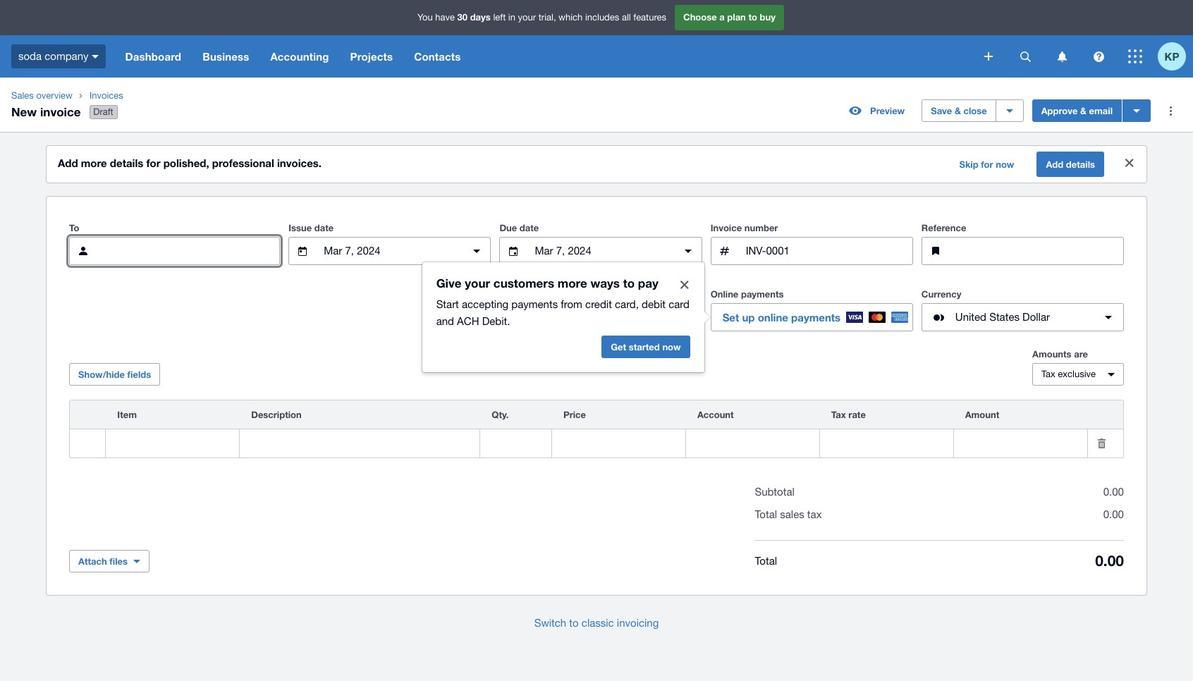 Task type: locate. For each thing, give the bounding box(es) containing it.
0 horizontal spatial now
[[663, 342, 681, 353]]

1 horizontal spatial more
[[558, 276, 587, 291]]

set up online payments button
[[711, 303, 913, 332]]

2 date from the left
[[520, 222, 539, 234]]

None field
[[106, 430, 239, 457], [481, 430, 552, 457], [552, 430, 686, 457], [954, 430, 1088, 457], [106, 430, 239, 457], [481, 430, 552, 457], [552, 430, 686, 457], [954, 430, 1088, 457]]

close image
[[1126, 159, 1134, 167]]

more inside give your customers more ways to pay dialog
[[558, 276, 587, 291]]

1 vertical spatial your
[[465, 276, 490, 291]]

trial,
[[539, 12, 556, 23]]

number
[[745, 222, 778, 234]]

None text field
[[240, 430, 480, 457]]

tax left rate at the bottom right of page
[[832, 409, 846, 421]]

add for add details
[[1047, 159, 1064, 170]]

your up accepting
[[465, 276, 490, 291]]

invoice
[[711, 222, 742, 234]]

approve & email
[[1042, 105, 1113, 116]]

0 horizontal spatial date
[[315, 222, 334, 234]]

united states dollar
[[956, 311, 1050, 323]]

credit
[[586, 299, 612, 310]]

1 horizontal spatial &
[[1081, 105, 1087, 116]]

total for total sales tax
[[755, 509, 777, 521]]

1 vertical spatial 0.00
[[1104, 509, 1124, 521]]

0 horizontal spatial payments
[[512, 299, 558, 310]]

0 vertical spatial more
[[81, 157, 107, 169]]

show/hide fields
[[78, 369, 151, 380]]

draft
[[93, 107, 113, 117]]

ach
[[457, 315, 479, 327]]

0 vertical spatial 0.00
[[1104, 486, 1124, 498]]

more date options image
[[674, 237, 702, 265]]

includes
[[585, 12, 620, 23]]

banner
[[0, 0, 1194, 78]]

0 vertical spatial total
[[755, 509, 777, 521]]

to right switch
[[570, 617, 579, 629]]

0 horizontal spatial to
[[570, 617, 579, 629]]

svg image
[[1129, 49, 1143, 63], [1020, 51, 1031, 62], [1058, 51, 1067, 62], [1094, 51, 1104, 62], [985, 52, 993, 61], [92, 55, 99, 58]]

more up from
[[558, 276, 587, 291]]

more down the draft at top left
[[81, 157, 107, 169]]

payments right online
[[792, 311, 841, 324]]

add more details for polished, professional invoices.
[[58, 157, 322, 169]]

add details
[[1047, 159, 1096, 170]]

invoice
[[40, 104, 81, 119]]

dashboard
[[125, 50, 181, 63]]

tax down amounts
[[1042, 369, 1056, 380]]

1 horizontal spatial date
[[520, 222, 539, 234]]

description
[[251, 409, 302, 421]]

1 horizontal spatial to
[[623, 276, 635, 291]]

add inside add details button
[[1047, 159, 1064, 170]]

1 horizontal spatial details
[[1067, 159, 1096, 170]]

price
[[564, 409, 586, 421]]

professional
[[212, 157, 274, 169]]

details
[[110, 157, 143, 169], [1067, 159, 1096, 170]]

Reference text field
[[956, 238, 1124, 265]]

pay
[[638, 276, 659, 291]]

to left buy
[[749, 11, 758, 23]]

soda
[[18, 50, 42, 62]]

more invoice options image
[[1157, 97, 1185, 125]]

give your customers more ways to pay dialog
[[422, 263, 705, 373]]

2 vertical spatial to
[[570, 617, 579, 629]]

fields
[[127, 369, 151, 380]]

plan
[[728, 11, 746, 23]]

accounting button
[[260, 35, 340, 78]]

2 & from the left
[[1081, 105, 1087, 116]]

1 vertical spatial more
[[558, 276, 587, 291]]

0 horizontal spatial tax
[[832, 409, 846, 421]]

total down total sales tax
[[755, 555, 777, 567]]

accepting
[[462, 299, 509, 310]]

payments down customers
[[512, 299, 558, 310]]

2 horizontal spatial payments
[[792, 311, 841, 324]]

invoice line item list element
[[69, 400, 1125, 459]]

left
[[493, 12, 506, 23]]

your inside give your customers more ways to pay dialog
[[465, 276, 490, 291]]

preview
[[871, 105, 905, 116]]

& inside button
[[1081, 105, 1087, 116]]

save & close button
[[922, 100, 997, 122]]

for right skip
[[981, 159, 994, 170]]

1 horizontal spatial add
[[1047, 159, 1064, 170]]

date right issue
[[315, 222, 334, 234]]

which
[[559, 12, 583, 23]]

details down the draft at top left
[[110, 157, 143, 169]]

0 vertical spatial tax
[[1042, 369, 1056, 380]]

0.00 for total sales tax
[[1104, 509, 1124, 521]]

0 horizontal spatial your
[[465, 276, 490, 291]]

0 horizontal spatial more
[[81, 157, 107, 169]]

dollar
[[1023, 311, 1050, 323]]

due date
[[500, 222, 539, 234]]

0 horizontal spatial &
[[955, 105, 961, 116]]

debit.
[[482, 315, 510, 327]]

& right save
[[955, 105, 961, 116]]

1 total from the top
[[755, 509, 777, 521]]

2 horizontal spatial to
[[749, 11, 758, 23]]

invoice number element
[[711, 237, 913, 265]]

to left "pay"
[[623, 276, 635, 291]]

tax inside invoice line item list element
[[832, 409, 846, 421]]

item
[[117, 409, 137, 421]]

&
[[955, 105, 961, 116], [1081, 105, 1087, 116]]

sales overview
[[11, 90, 73, 101]]

currency
[[922, 289, 962, 300]]

buy
[[760, 11, 776, 23]]

to
[[749, 11, 758, 23], [623, 276, 635, 291], [570, 617, 579, 629]]

for left polished,
[[146, 157, 160, 169]]

get
[[611, 342, 627, 353]]

remove image
[[1088, 430, 1116, 458]]

in
[[509, 12, 516, 23]]

approve
[[1042, 105, 1078, 116]]

& left email
[[1081, 105, 1087, 116]]

1 vertical spatial now
[[663, 342, 681, 353]]

soda company
[[18, 50, 89, 62]]

your right in
[[518, 12, 536, 23]]

& inside button
[[955, 105, 961, 116]]

1 vertical spatial total
[[755, 555, 777, 567]]

1 date from the left
[[315, 222, 334, 234]]

for
[[146, 157, 160, 169], [981, 159, 994, 170]]

start accepting payments from credit card, debit card and ach debit.
[[436, 299, 690, 327]]

now inside give your customers more ways to pay dialog
[[663, 342, 681, 353]]

attach files
[[78, 556, 128, 567]]

now for start accepting payments from credit card, debit card and ach debit.
[[663, 342, 681, 353]]

1 vertical spatial tax
[[832, 409, 846, 421]]

classic
[[582, 617, 614, 629]]

tax inside popup button
[[1042, 369, 1056, 380]]

have
[[435, 12, 455, 23]]

business
[[203, 50, 249, 63]]

date
[[315, 222, 334, 234], [520, 222, 539, 234]]

from
[[561, 299, 583, 310]]

add
[[58, 157, 78, 169], [1047, 159, 1064, 170]]

1 horizontal spatial tax
[[1042, 369, 1056, 380]]

dashboard link
[[115, 35, 192, 78]]

tax
[[808, 509, 822, 521]]

now for add more details for polished, professional invoices.
[[996, 159, 1015, 170]]

0.00 for subtotal
[[1104, 486, 1124, 498]]

skip
[[960, 159, 979, 170]]

now right "started"
[[663, 342, 681, 353]]

2 total from the top
[[755, 555, 777, 567]]

tax for tax rate
[[832, 409, 846, 421]]

details inside button
[[1067, 159, 1096, 170]]

more line item options element
[[1088, 401, 1124, 429]]

1 vertical spatial to
[[623, 276, 635, 291]]

total down subtotal
[[755, 509, 777, 521]]

payments up online
[[741, 289, 784, 300]]

& for close
[[955, 105, 961, 116]]

1 horizontal spatial for
[[981, 159, 994, 170]]

details left close button
[[1067, 159, 1096, 170]]

online
[[758, 311, 789, 324]]

add down 'invoice'
[[58, 157, 78, 169]]

1 horizontal spatial now
[[996, 159, 1015, 170]]

payments inside popup button
[[792, 311, 841, 324]]

add down approve
[[1047, 159, 1064, 170]]

0 horizontal spatial add
[[58, 157, 78, 169]]

1 & from the left
[[955, 105, 961, 116]]

subtotal
[[755, 486, 795, 498]]

0 vertical spatial now
[[996, 159, 1015, 170]]

a
[[720, 11, 725, 23]]

give your customers more ways to pay
[[436, 276, 659, 291]]

due
[[500, 222, 517, 234]]

all
[[622, 12, 631, 23]]

ways
[[591, 276, 620, 291]]

1 horizontal spatial your
[[518, 12, 536, 23]]

save & close
[[931, 105, 987, 116]]

1 horizontal spatial payments
[[741, 289, 784, 300]]

banner containing kp
[[0, 0, 1194, 78]]

amount
[[966, 409, 1000, 421]]

date right the due
[[520, 222, 539, 234]]

business button
[[192, 35, 260, 78]]

now right skip
[[996, 159, 1015, 170]]

0 vertical spatial your
[[518, 12, 536, 23]]



Task type: describe. For each thing, give the bounding box(es) containing it.
tax rate
[[832, 409, 866, 421]]

tout to set up payment services image
[[671, 271, 699, 299]]

show/hide
[[78, 369, 125, 380]]

qty.
[[492, 409, 509, 421]]

you
[[418, 12, 433, 23]]

soda company button
[[0, 35, 115, 78]]

0 vertical spatial to
[[749, 11, 758, 23]]

date for issue date
[[315, 222, 334, 234]]

sales
[[780, 509, 805, 521]]

To text field
[[103, 238, 280, 265]]

save
[[931, 105, 953, 116]]

0 horizontal spatial for
[[146, 157, 160, 169]]

to
[[69, 222, 79, 234]]

are
[[1075, 349, 1089, 360]]

attach
[[78, 556, 107, 567]]

new invoice
[[11, 104, 81, 119]]

online payments
[[711, 289, 784, 300]]

amounts
[[1033, 349, 1072, 360]]

add for add more details for polished, professional invoices.
[[58, 157, 78, 169]]

account
[[698, 409, 734, 421]]

your inside you have 30 days left in your trial, which includes all features
[[518, 12, 536, 23]]

overview
[[36, 90, 73, 101]]

to inside dialog
[[623, 276, 635, 291]]

set up online payments
[[723, 311, 841, 324]]

none text field inside invoice line item list element
[[240, 430, 480, 457]]

add details button
[[1037, 152, 1105, 177]]

days
[[470, 11, 491, 23]]

up
[[742, 311, 755, 324]]

more date options image
[[463, 237, 491, 265]]

new
[[11, 104, 37, 119]]

tax for tax exclusive
[[1042, 369, 1056, 380]]

2 vertical spatial 0.00
[[1096, 552, 1125, 570]]

svg image inside "soda company" popup button
[[92, 55, 99, 58]]

contact element
[[69, 237, 280, 265]]

& for email
[[1081, 105, 1087, 116]]

email
[[1090, 105, 1113, 116]]

close
[[964, 105, 987, 116]]

amounts are
[[1033, 349, 1089, 360]]

customers
[[494, 276, 555, 291]]

Invoice number text field
[[745, 238, 913, 265]]

contacts button
[[404, 35, 472, 78]]

debit
[[642, 299, 666, 310]]

polished,
[[163, 157, 209, 169]]

show/hide fields button
[[69, 363, 160, 386]]

card
[[669, 299, 690, 310]]

get started now
[[611, 342, 681, 353]]

skip for now button
[[951, 153, 1023, 176]]

you have 30 days left in your trial, which includes all features
[[418, 11, 667, 23]]

projects
[[350, 50, 393, 63]]

states
[[990, 311, 1020, 323]]

switch to classic invoicing button
[[523, 610, 670, 638]]

close button
[[1116, 149, 1144, 177]]

give
[[436, 276, 462, 291]]

30
[[458, 11, 468, 23]]

invoices link
[[84, 89, 146, 103]]

for inside button
[[981, 159, 994, 170]]

total sales tax
[[755, 509, 822, 521]]

to inside button
[[570, 617, 579, 629]]

invoices.
[[277, 157, 322, 169]]

Issue date text field
[[323, 238, 457, 265]]

accounting
[[270, 50, 329, 63]]

card,
[[615, 299, 639, 310]]

online
[[711, 289, 739, 300]]

sales
[[11, 90, 34, 101]]

get started now button
[[602, 336, 690, 358]]

approve & email button
[[1033, 100, 1122, 122]]

company
[[45, 50, 89, 62]]

skip for now
[[960, 159, 1015, 170]]

payments inside start accepting payments from credit card, debit card and ach debit.
[[512, 299, 558, 310]]

projects button
[[340, 35, 404, 78]]

and
[[436, 315, 454, 327]]

started
[[629, 342, 660, 353]]

start
[[436, 299, 459, 310]]

united
[[956, 311, 987, 323]]

tax exclusive
[[1042, 369, 1096, 380]]

Due date text field
[[534, 238, 669, 265]]

files
[[110, 556, 128, 567]]

kp
[[1165, 50, 1180, 62]]

tax exclusive button
[[1033, 363, 1125, 386]]

switch to classic invoicing
[[535, 617, 659, 629]]

issue date
[[289, 222, 334, 234]]

total for total
[[755, 555, 777, 567]]

0 horizontal spatial details
[[110, 157, 143, 169]]

invoicing
[[617, 617, 659, 629]]

date for due date
[[520, 222, 539, 234]]

contacts
[[414, 50, 461, 63]]

exclusive
[[1058, 369, 1096, 380]]

issue
[[289, 222, 312, 234]]



Task type: vqa. For each thing, say whether or not it's contained in the screenshot.
fourth You cannot delete/archive system accounts. icon from the bottom
no



